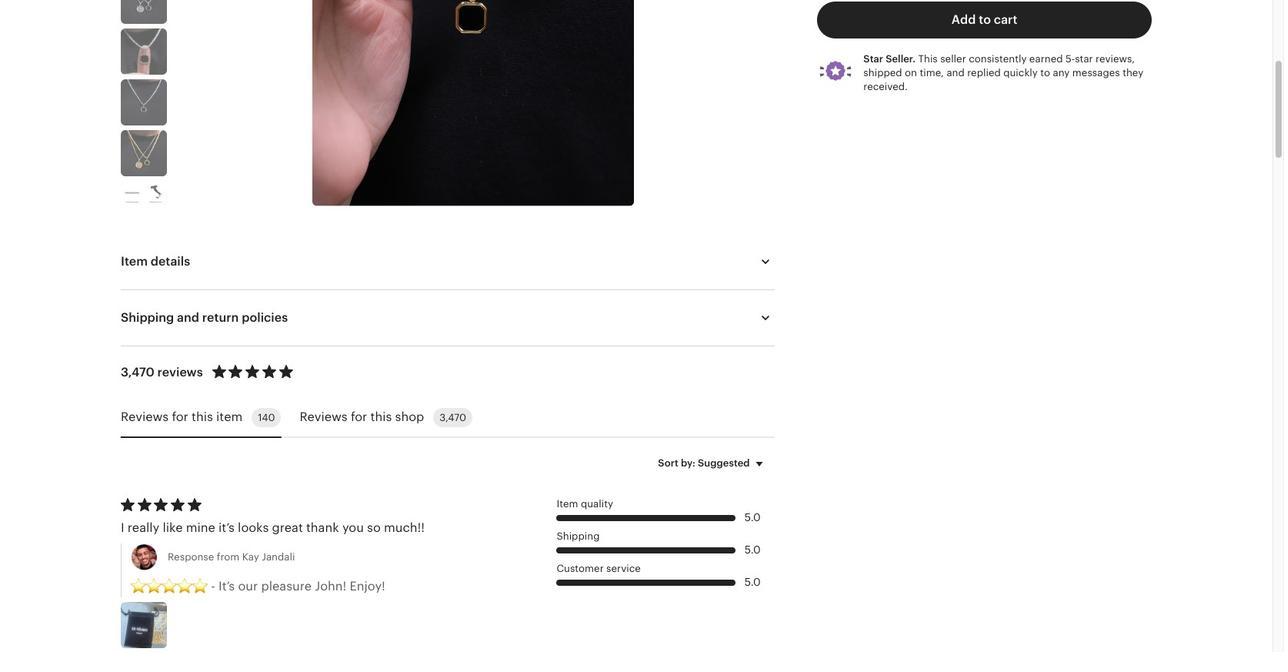 Task type: describe. For each thing, give the bounding box(es) containing it.
really
[[128, 521, 160, 535]]

add to cart
[[952, 12, 1018, 27]]

sort by: suggested
[[658, 457, 750, 469]]

reviews for this item
[[121, 410, 243, 424]]

shipping and return policies
[[121, 310, 288, 325]]

view details of this review photo by john summers image
[[121, 602, 167, 649]]

and inside shipping and return policies dropdown button
[[177, 310, 199, 325]]

this
[[919, 53, 938, 64]]

⭐️⭐️⭐️⭐️⭐️
[[131, 579, 208, 594]]

you
[[342, 521, 364, 535]]

to inside button
[[979, 12, 992, 27]]

star
[[1076, 53, 1094, 64]]

customer service
[[557, 563, 641, 574]]

18k gold black onyx pendant necklace black stone pendant men image 7 image
[[121, 79, 167, 125]]

shipping for shipping and return policies
[[121, 310, 174, 325]]

on
[[905, 67, 918, 78]]

our
[[238, 579, 258, 594]]

received.
[[864, 80, 908, 92]]

pleasure
[[261, 579, 312, 594]]

seller
[[941, 53, 967, 64]]

messages
[[1073, 67, 1121, 78]]

shipping for shipping
[[557, 530, 600, 542]]

it's
[[219, 521, 235, 535]]

shop
[[395, 410, 424, 424]]

earned
[[1030, 53, 1063, 64]]

5-
[[1066, 53, 1076, 64]]

star seller.
[[864, 53, 916, 64]]

policies
[[242, 310, 288, 325]]

shipping and return policies button
[[107, 299, 789, 336]]

18k gold black onyx pendant necklace black stone pendant men (sil) onyx + compass image
[[121, 0, 167, 24]]

kay
[[242, 552, 259, 563]]

3,470 for 3,470
[[440, 412, 467, 423]]

so
[[367, 521, 381, 535]]

3,470 reviews
[[121, 365, 203, 379]]

-
[[211, 579, 215, 594]]

i
[[121, 521, 124, 535]]

john!
[[315, 579, 347, 594]]

reviews for reviews for this shop
[[300, 410, 348, 424]]

for for shop
[[351, 410, 367, 424]]

response from kay jandali
[[168, 552, 295, 563]]

return
[[202, 310, 239, 325]]

time,
[[920, 67, 945, 78]]

add to cart button
[[818, 1, 1152, 38]]

response
[[168, 552, 214, 563]]

item
[[216, 410, 243, 424]]

jandali
[[262, 552, 295, 563]]

sort
[[658, 457, 679, 469]]

shipped
[[864, 67, 903, 78]]

i really like mine it's looks great thank you so much!!
[[121, 521, 425, 535]]



Task type: locate. For each thing, give the bounding box(es) containing it.
reviews,
[[1096, 53, 1136, 64]]

18k gold black onyx pendant necklace black stone pendant men silver - black onyx image
[[121, 28, 167, 75]]

to inside the this seller consistently earned 5-star reviews, shipped on time, and replied quickly to any messages they received.
[[1041, 67, 1051, 78]]

item left quality
[[557, 498, 578, 510]]

seller.
[[886, 53, 916, 64]]

and left return
[[177, 310, 199, 325]]

1 vertical spatial to
[[1041, 67, 1051, 78]]

0 horizontal spatial and
[[177, 310, 199, 325]]

this for item
[[192, 410, 213, 424]]

1 this from the left
[[192, 410, 213, 424]]

like
[[163, 521, 183, 535]]

for for item
[[172, 410, 188, 424]]

replied
[[968, 67, 1001, 78]]

add
[[952, 12, 976, 27]]

to down earned
[[1041, 67, 1051, 78]]

1 horizontal spatial reviews
[[300, 410, 348, 424]]

reviews for reviews for this item
[[121, 410, 169, 424]]

it's
[[219, 579, 235, 594]]

this
[[192, 410, 213, 424], [371, 410, 392, 424]]

item left details
[[121, 254, 148, 269]]

2 5.0 from the top
[[745, 544, 761, 556]]

for left the shop
[[351, 410, 367, 424]]

consistently
[[969, 53, 1027, 64]]

and
[[947, 67, 965, 78], [177, 310, 199, 325]]

item details
[[121, 254, 190, 269]]

1 vertical spatial item
[[557, 498, 578, 510]]

for down the reviews
[[172, 410, 188, 424]]

they
[[1123, 67, 1144, 78]]

0 vertical spatial item
[[121, 254, 148, 269]]

1 reviews from the left
[[121, 410, 169, 424]]

item inside item details "dropdown button"
[[121, 254, 148, 269]]

tab list containing reviews for this item
[[121, 399, 775, 438]]

to
[[979, 12, 992, 27], [1041, 67, 1051, 78]]

1 horizontal spatial to
[[1041, 67, 1051, 78]]

1 vertical spatial shipping
[[557, 530, 600, 542]]

shipping up customer
[[557, 530, 600, 542]]

3,470 for 3,470 reviews
[[121, 365, 155, 379]]

0 horizontal spatial item
[[121, 254, 148, 269]]

suggested
[[698, 457, 750, 469]]

0 vertical spatial to
[[979, 12, 992, 27]]

cart
[[994, 12, 1018, 27]]

1 vertical spatial 3,470
[[440, 412, 467, 423]]

0 vertical spatial 3,470
[[121, 365, 155, 379]]

1 horizontal spatial shipping
[[557, 530, 600, 542]]

and inside the this seller consistently earned 5-star reviews, shipped on time, and replied quickly to any messages they received.
[[947, 67, 965, 78]]

item for item details
[[121, 254, 148, 269]]

5.0 for service
[[745, 576, 761, 588]]

shipping inside dropdown button
[[121, 310, 174, 325]]

140
[[258, 412, 275, 423]]

item for item quality
[[557, 498, 578, 510]]

shipping up '3,470 reviews'
[[121, 310, 174, 325]]

5.0 for quality
[[745, 511, 761, 524]]

5.0
[[745, 511, 761, 524], [745, 544, 761, 556], [745, 576, 761, 588]]

2 this from the left
[[371, 410, 392, 424]]

this left "item"
[[192, 410, 213, 424]]

0 horizontal spatial shipping
[[121, 310, 174, 325]]

1 horizontal spatial item
[[557, 498, 578, 510]]

great
[[272, 521, 303, 535]]

0 horizontal spatial reviews
[[121, 410, 169, 424]]

reviews
[[157, 365, 203, 379]]

this seller consistently earned 5-star reviews, shipped on time, and replied quickly to any messages they received.
[[864, 53, 1144, 92]]

2 vertical spatial 5.0
[[745, 576, 761, 588]]

18k gold black onyx pendant necklace black stone pendant men image 9 image
[[121, 181, 167, 227]]

reviews
[[121, 410, 169, 424], [300, 410, 348, 424]]

0 horizontal spatial for
[[172, 410, 188, 424]]

and down seller
[[947, 67, 965, 78]]

for
[[172, 410, 188, 424], [351, 410, 367, 424]]

sort by: suggested button
[[647, 447, 780, 479]]

thank
[[306, 521, 339, 535]]

by:
[[681, 457, 696, 469]]

1 horizontal spatial for
[[351, 410, 367, 424]]

service
[[607, 563, 641, 574]]

item quality
[[557, 498, 614, 510]]

item details button
[[107, 243, 789, 280]]

1 horizontal spatial and
[[947, 67, 965, 78]]

2 reviews from the left
[[300, 410, 348, 424]]

3 5.0 from the top
[[745, 576, 761, 588]]

mine
[[186, 521, 215, 535]]

quality
[[581, 498, 614, 510]]

0 horizontal spatial to
[[979, 12, 992, 27]]

looks
[[238, 521, 269, 535]]

1 vertical spatial 5.0
[[745, 544, 761, 556]]

much!!
[[384, 521, 425, 535]]

reviews for this shop
[[300, 410, 424, 424]]

quickly
[[1004, 67, 1038, 78]]

to left "cart"
[[979, 12, 992, 27]]

any
[[1053, 67, 1070, 78]]

star
[[864, 53, 884, 64]]

enjoy!
[[350, 579, 386, 594]]

1 5.0 from the top
[[745, 511, 761, 524]]

this for shop
[[371, 410, 392, 424]]

0 vertical spatial 5.0
[[745, 511, 761, 524]]

reviews right 140
[[300, 410, 348, 424]]

1 horizontal spatial this
[[371, 410, 392, 424]]

1 horizontal spatial 3,470
[[440, 412, 467, 423]]

3,470 right the shop
[[440, 412, 467, 423]]

customer
[[557, 563, 604, 574]]

3,470
[[121, 365, 155, 379], [440, 412, 467, 423]]

0 horizontal spatial 3,470
[[121, 365, 155, 379]]

item
[[121, 254, 148, 269], [557, 498, 578, 510]]

reviews down '3,470 reviews'
[[121, 410, 169, 424]]

1 vertical spatial and
[[177, 310, 199, 325]]

0 horizontal spatial this
[[192, 410, 213, 424]]

shipping
[[121, 310, 174, 325], [557, 530, 600, 542]]

0 vertical spatial shipping
[[121, 310, 174, 325]]

3,470 left the reviews
[[121, 365, 155, 379]]

tab list
[[121, 399, 775, 438]]

1 for from the left
[[172, 410, 188, 424]]

18k gold black onyx pendant necklace black stone pendant men (gld) onyx + compass image
[[121, 130, 167, 176]]

⭐️⭐️⭐️⭐️⭐️ - it's our pleasure john! enjoy!
[[131, 579, 386, 594]]

this left the shop
[[371, 410, 392, 424]]

2 for from the left
[[351, 410, 367, 424]]

from
[[217, 552, 240, 563]]

0 vertical spatial and
[[947, 67, 965, 78]]

details
[[151, 254, 190, 269]]



Task type: vqa. For each thing, say whether or not it's contained in the screenshot.
3,470 to the top
yes



